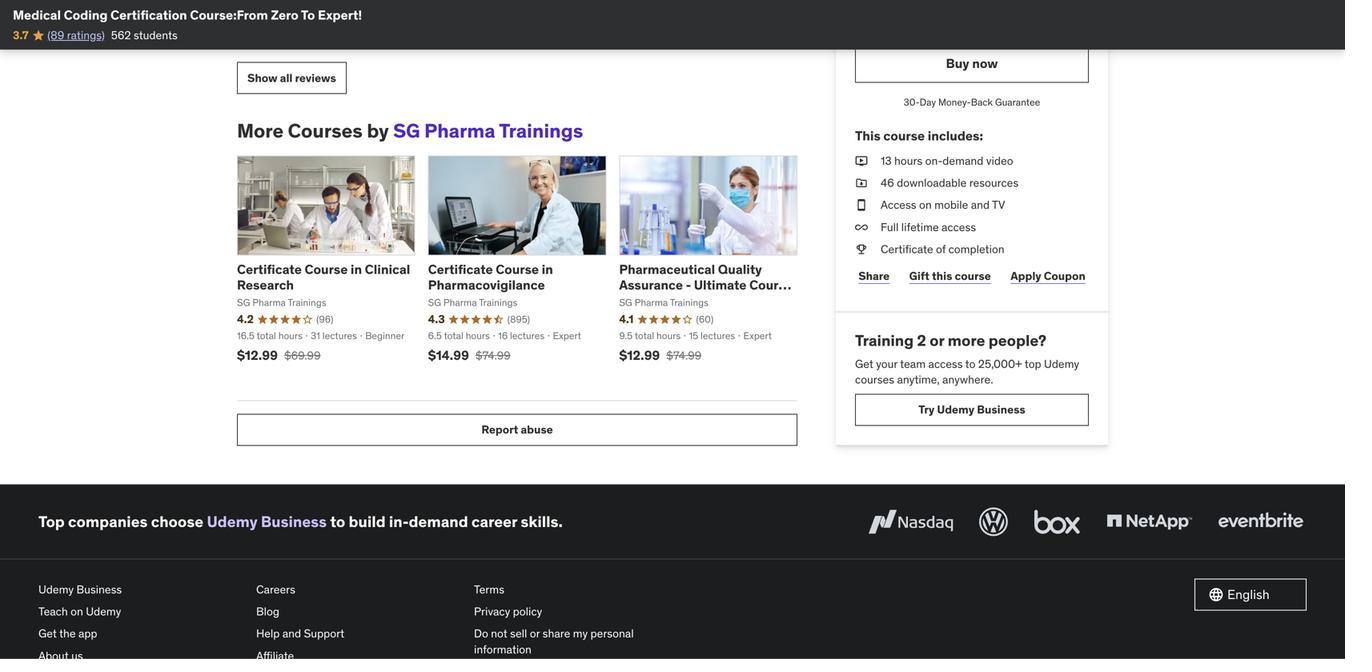 Task type: describe. For each thing, give the bounding box(es) containing it.
1 horizontal spatial course
[[955, 269, 991, 284]]

udemy inside training 2 or more people? get your team access to 25,000+ top udemy courses anytime, anywhere.
[[1044, 357, 1079, 371]]

helpful?
[[237, 5, 273, 18]]

certificate for pharmacovigilance
[[428, 262, 493, 278]]

teach
[[38, 605, 68, 619]]

course for pharmacovigilance
[[496, 262, 539, 278]]

expert for certificate course in pharmacovigilance
[[553, 330, 581, 342]]

$74.99 for $12.99
[[666, 349, 702, 363]]

total for research
[[257, 330, 276, 342]]

xsmall image for 46
[[855, 175, 868, 191]]

anytime,
[[897, 373, 940, 387]]

access on mobile and tv
[[881, 198, 1005, 212]]

mark review by rupali b. as unhelpful image
[[312, 3, 328, 19]]

expert for pharmaceutical quality assurance - ultimate course (2023)
[[743, 330, 772, 342]]

career
[[472, 512, 517, 532]]

apply coupon
[[1011, 269, 1086, 284]]

training 2 or more people? get your team access to 25,000+ top udemy courses anytime, anywhere.
[[855, 331, 1079, 387]]

13
[[881, 154, 892, 168]]

this
[[855, 128, 881, 144]]

31 lectures
[[311, 330, 357, 342]]

$74.99 for $14.99
[[475, 349, 511, 363]]

box image
[[1030, 505, 1084, 540]]

tv
[[992, 198, 1005, 212]]

$12.99 $74.99
[[619, 347, 702, 364]]

this course includes:
[[855, 128, 983, 144]]

do
[[474, 627, 488, 641]]

netapp image
[[1103, 505, 1195, 540]]

sg pharma trainings
[[619, 297, 709, 309]]

careers blog help and support
[[256, 583, 344, 641]]

pharmaceutical quality assurance - ultimate course (2023)
[[619, 262, 793, 309]]

2
[[917, 331, 926, 350]]

courses
[[288, 119, 363, 143]]

1 vertical spatial udemy business link
[[38, 579, 243, 601]]

includes:
[[928, 128, 983, 144]]

(96)
[[316, 313, 333, 326]]

get for udemy
[[38, 627, 57, 641]]

pharma inside certificate course in clinical research sg pharma trainings
[[252, 297, 286, 309]]

video
[[986, 154, 1013, 168]]

training
[[855, 331, 914, 350]]

562
[[111, 28, 131, 42]]

your
[[876, 357, 898, 371]]

access inside training 2 or more people? get your team access to 25,000+ top udemy courses anytime, anywhere.
[[928, 357, 963, 371]]

hours right 13 on the top right of page
[[894, 154, 923, 168]]

hours for certificate course in pharmacovigilance
[[466, 330, 490, 342]]

medical
[[13, 7, 61, 23]]

4.2
[[237, 312, 254, 327]]

personal
[[591, 627, 634, 641]]

money-
[[938, 96, 971, 109]]

$12.99 for pharmaceutical quality assurance - ultimate course (2023)
[[619, 347, 660, 364]]

(89 ratings)
[[47, 28, 105, 42]]

udemy up teach
[[38, 583, 74, 597]]

full lifetime access
[[881, 220, 976, 234]]

show
[[247, 71, 277, 85]]

more courses by sg pharma trainings
[[237, 119, 583, 143]]

udemy right choose
[[207, 512, 258, 532]]

lectures for clinical
[[322, 330, 357, 342]]

course inside pharmaceutical quality assurance - ultimate course (2023)
[[749, 277, 793, 293]]

teach on udemy link
[[38, 601, 243, 623]]

30-
[[904, 96, 920, 109]]

full
[[881, 220, 899, 234]]

to inside training 2 or more people? get your team access to 25,000+ top udemy courses anytime, anywhere.
[[965, 357, 976, 371]]

96 reviews element
[[316, 313, 333, 326]]

nasdaq image
[[865, 505, 957, 540]]

895 reviews element
[[507, 313, 530, 326]]

pharmaceutical
[[619, 262, 715, 278]]

support
[[304, 627, 344, 641]]

terms privacy policy do not sell or share my personal information
[[474, 583, 634, 657]]

access
[[881, 198, 916, 212]]

business inside udemy business teach on udemy get the app
[[76, 583, 122, 597]]

on inside udemy business teach on udemy get the app
[[71, 605, 83, 619]]

small image
[[1208, 587, 1224, 603]]

now
[[972, 55, 998, 72]]

$14.99
[[428, 347, 469, 364]]

try udemy business
[[919, 403, 1025, 417]]

try
[[919, 403, 935, 417]]

0 vertical spatial demand
[[943, 154, 984, 168]]

share button
[[855, 261, 893, 293]]

$12.99 for certificate course in clinical research
[[237, 347, 278, 364]]

to
[[301, 7, 315, 23]]

4.1
[[619, 312, 634, 327]]

report abuse
[[481, 423, 553, 437]]

9.5 total hours
[[619, 330, 681, 342]]

apply
[[1011, 269, 1041, 284]]

courses
[[855, 373, 894, 387]]

resources
[[969, 176, 1019, 190]]

gift this course link
[[906, 261, 994, 293]]

2 horizontal spatial certificate
[[881, 242, 933, 257]]

certificate course in pharmacovigilance sg pharma trainings
[[428, 262, 553, 309]]

more
[[237, 119, 284, 143]]

terms link
[[474, 579, 679, 601]]

sg pharma trainings link
[[393, 119, 583, 143]]

help and support link
[[256, 623, 461, 646]]

sg up 4.1
[[619, 297, 632, 309]]

hours for pharmaceutical quality assurance - ultimate course (2023)
[[657, 330, 681, 342]]

gift
[[909, 269, 930, 284]]

zero
[[271, 7, 299, 23]]

(89
[[47, 28, 64, 42]]

xsmall image for access
[[855, 198, 868, 213]]

2 horizontal spatial business
[[977, 403, 1025, 417]]

or inside training 2 or more people? get your team access to 25,000+ top udemy courses anytime, anywhere.
[[930, 331, 944, 350]]

share
[[859, 269, 890, 284]]

6.5
[[428, 330, 442, 342]]

46
[[881, 176, 894, 190]]

udemy up app
[[86, 605, 121, 619]]

16.5 total hours
[[237, 330, 303, 342]]

4.3
[[428, 312, 445, 327]]

on-
[[925, 154, 943, 168]]

more
[[948, 331, 985, 350]]

$12.99 $69.99
[[237, 347, 321, 364]]



Task type: locate. For each thing, give the bounding box(es) containing it.
1 vertical spatial demand
[[409, 512, 468, 532]]

get inside training 2 or more people? get your team access to 25,000+ top udemy courses anytime, anywhere.
[[855, 357, 873, 371]]

hours up $12.99 $69.99
[[278, 330, 303, 342]]

1 vertical spatial xsmall image
[[855, 220, 868, 235]]

demand up "46 downloadable resources"
[[943, 154, 984, 168]]

$74.99 inside $12.99 $74.99
[[666, 349, 702, 363]]

blog
[[256, 605, 279, 619]]

1 vertical spatial course
[[955, 269, 991, 284]]

1 horizontal spatial certificate
[[428, 262, 493, 278]]

6.5 total hours
[[428, 330, 490, 342]]

0 horizontal spatial in
[[351, 262, 362, 278]]

16 lectures
[[498, 330, 545, 342]]

get left the
[[38, 627, 57, 641]]

assurance
[[619, 277, 683, 293]]

buy now
[[946, 55, 998, 72]]

0 horizontal spatial $12.99
[[237, 347, 278, 364]]

show all reviews
[[247, 71, 336, 85]]

13 hours on-demand video
[[881, 154, 1013, 168]]

in for clinical
[[351, 262, 362, 278]]

get the app link
[[38, 623, 243, 646]]

2 total from the left
[[444, 330, 463, 342]]

0 vertical spatial udemy business link
[[207, 512, 327, 532]]

0 vertical spatial get
[[855, 357, 873, 371]]

lectures down 96 reviews "element"
[[322, 330, 357, 342]]

0 horizontal spatial certificate
[[237, 262, 302, 278]]

xsmall image left full
[[855, 220, 868, 235]]

0 horizontal spatial $74.99
[[475, 349, 511, 363]]

562 students
[[111, 28, 178, 42]]

business down anywhere.
[[977, 403, 1025, 417]]

in inside certificate course in pharmacovigilance sg pharma trainings
[[542, 262, 553, 278]]

0 vertical spatial on
[[919, 198, 932, 212]]

1 vertical spatial xsmall image
[[855, 198, 868, 213]]

1 vertical spatial business
[[261, 512, 327, 532]]

all
[[280, 71, 293, 85]]

certificate inside certificate course in pharmacovigilance sg pharma trainings
[[428, 262, 493, 278]]

and inside the careers blog help and support
[[282, 627, 301, 641]]

xsmall image for full
[[855, 220, 868, 235]]

2 xsmall image from the top
[[855, 198, 868, 213]]

expert
[[553, 330, 581, 342], [743, 330, 772, 342]]

$74.99 down 15
[[666, 349, 702, 363]]

total for sg
[[444, 330, 463, 342]]

sg right by
[[393, 119, 420, 143]]

access down mobile
[[942, 220, 976, 234]]

lectures down the 60 reviews element
[[701, 330, 735, 342]]

1 horizontal spatial demand
[[943, 154, 984, 168]]

in
[[351, 262, 362, 278], [542, 262, 553, 278]]

lectures down 895 reviews element
[[510, 330, 545, 342]]

sg inside certificate course in clinical research sg pharma trainings
[[237, 297, 250, 309]]

(60)
[[696, 313, 714, 326]]

this
[[932, 269, 952, 284]]

-
[[686, 277, 691, 293]]

0 horizontal spatial course
[[883, 128, 925, 144]]

0 horizontal spatial to
[[330, 512, 345, 532]]

total right 6.5
[[444, 330, 463, 342]]

0 horizontal spatial lectures
[[322, 330, 357, 342]]

total right the 16.5
[[257, 330, 276, 342]]

1 in from the left
[[351, 262, 362, 278]]

1 vertical spatial access
[[928, 357, 963, 371]]

1 horizontal spatial to
[[965, 357, 976, 371]]

3 total from the left
[[635, 330, 654, 342]]

certificate for clinical
[[237, 262, 302, 278]]

9.5
[[619, 330, 633, 342]]

or right 2
[[930, 331, 944, 350]]

and for support
[[282, 627, 301, 641]]

ratings)
[[67, 28, 105, 42]]

to left build
[[330, 512, 345, 532]]

1 horizontal spatial in
[[542, 262, 553, 278]]

demand left career
[[409, 512, 468, 532]]

(2023)
[[619, 292, 659, 309]]

1 vertical spatial on
[[71, 605, 83, 619]]

2 expert from the left
[[743, 330, 772, 342]]

in for pharmacovigilance
[[542, 262, 553, 278]]

1 $12.99 from the left
[[237, 347, 278, 364]]

0 vertical spatial access
[[942, 220, 976, 234]]

1 $74.99 from the left
[[475, 349, 511, 363]]

to up anywhere.
[[965, 357, 976, 371]]

0 horizontal spatial on
[[71, 605, 83, 619]]

sg inside certificate course in pharmacovigilance sg pharma trainings
[[428, 297, 441, 309]]

1 horizontal spatial $12.99
[[619, 347, 660, 364]]

1 total from the left
[[257, 330, 276, 342]]

apply coupon button
[[1007, 261, 1089, 293]]

1 xsmall image from the top
[[855, 175, 868, 191]]

quality
[[718, 262, 762, 278]]

lectures for pharmacovigilance
[[510, 330, 545, 342]]

expert right 15 lectures
[[743, 330, 772, 342]]

16.5
[[237, 330, 254, 342]]

31
[[311, 330, 320, 342]]

hours for certificate course in clinical research
[[278, 330, 303, 342]]

get inside udemy business teach on udemy get the app
[[38, 627, 57, 641]]

2 $12.99 from the left
[[619, 347, 660, 364]]

not
[[491, 627, 507, 641]]

research
[[237, 277, 294, 293]]

1 horizontal spatial on
[[919, 198, 932, 212]]

16
[[498, 330, 508, 342]]

get
[[855, 357, 873, 371], [38, 627, 57, 641]]

0 horizontal spatial business
[[76, 583, 122, 597]]

the
[[59, 627, 76, 641]]

0 vertical spatial to
[[965, 357, 976, 371]]

1 vertical spatial or
[[530, 627, 540, 641]]

on right teach
[[71, 605, 83, 619]]

blog link
[[256, 601, 461, 623]]

1 horizontal spatial or
[[930, 331, 944, 350]]

course inside certificate course in pharmacovigilance sg pharma trainings
[[496, 262, 539, 278]]

certificate of completion
[[881, 242, 1005, 257]]

1 expert from the left
[[553, 330, 581, 342]]

certificate down lifetime
[[881, 242, 933, 257]]

1 lectures from the left
[[322, 330, 357, 342]]

0 vertical spatial and
[[971, 198, 990, 212]]

certificate
[[881, 242, 933, 257], [237, 262, 302, 278], [428, 262, 493, 278]]

udemy business teach on udemy get the app
[[38, 583, 122, 641]]

course right ultimate at the right top of page
[[749, 277, 793, 293]]

sg up 4.3
[[428, 297, 441, 309]]

course up "(895)"
[[496, 262, 539, 278]]

1 horizontal spatial total
[[444, 330, 463, 342]]

0 vertical spatial xsmall image
[[855, 175, 868, 191]]

0 vertical spatial or
[[930, 331, 944, 350]]

business
[[977, 403, 1025, 417], [261, 512, 327, 532], [76, 583, 122, 597]]

skills.
[[521, 512, 563, 532]]

1 vertical spatial to
[[330, 512, 345, 532]]

xsmall image up share
[[855, 242, 868, 257]]

mark review by rupali b. as helpful image
[[282, 3, 298, 19]]

app
[[78, 627, 97, 641]]

to
[[965, 357, 976, 371], [330, 512, 345, 532]]

sg up 4.2
[[237, 297, 250, 309]]

or right sell
[[530, 627, 540, 641]]

$12.99 down the 16.5
[[237, 347, 278, 364]]

build
[[349, 512, 386, 532]]

beginner
[[365, 330, 405, 342]]

gift this course
[[909, 269, 991, 284]]

companies
[[68, 512, 148, 532]]

2 $74.99 from the left
[[666, 349, 702, 363]]

1 horizontal spatial $74.99
[[666, 349, 702, 363]]

certificate up 4.2
[[237, 262, 302, 278]]

and right help
[[282, 627, 301, 641]]

course up 13 on the top right of page
[[883, 128, 925, 144]]

report
[[481, 423, 518, 437]]

top
[[38, 512, 65, 532]]

1 horizontal spatial expert
[[743, 330, 772, 342]]

course for clinical
[[305, 262, 348, 278]]

course down 'completion'
[[955, 269, 991, 284]]

0 horizontal spatial course
[[305, 262, 348, 278]]

udemy right top at the bottom of page
[[1044, 357, 1079, 371]]

1 vertical spatial and
[[282, 627, 301, 641]]

0 horizontal spatial get
[[38, 627, 57, 641]]

0 vertical spatial course
[[883, 128, 925, 144]]

udemy
[[1044, 357, 1079, 371], [937, 403, 974, 417], [207, 512, 258, 532], [38, 583, 74, 597], [86, 605, 121, 619]]

2 horizontal spatial total
[[635, 330, 654, 342]]

2 vertical spatial xsmall image
[[855, 242, 868, 257]]

policy
[[513, 605, 542, 619]]

mobile
[[934, 198, 968, 212]]

do not sell or share my personal information button
[[474, 623, 679, 660]]

certificate up 4.3
[[428, 262, 493, 278]]

guarantee
[[995, 96, 1040, 109]]

or inside terms privacy policy do not sell or share my personal information
[[530, 627, 540, 641]]

3 lectures from the left
[[701, 330, 735, 342]]

$74.99 inside $14.99 $74.99
[[475, 349, 511, 363]]

0 horizontal spatial and
[[282, 627, 301, 641]]

xsmall image
[[855, 153, 868, 169], [855, 220, 868, 235], [855, 242, 868, 257]]

(895)
[[507, 313, 530, 326]]

on up full lifetime access
[[919, 198, 932, 212]]

team
[[900, 357, 926, 371]]

coupon
[[1044, 269, 1086, 284]]

expert right 16 lectures
[[553, 330, 581, 342]]

course
[[883, 128, 925, 144], [955, 269, 991, 284]]

business up "careers"
[[261, 512, 327, 532]]

show all reviews button
[[237, 62, 347, 94]]

30-day money-back guarantee
[[904, 96, 1040, 109]]

trainings inside certificate course in pharmacovigilance sg pharma trainings
[[479, 297, 517, 309]]

xsmall image for certificate
[[855, 242, 868, 257]]

in inside certificate course in clinical research sg pharma trainings
[[351, 262, 362, 278]]

0 vertical spatial xsmall image
[[855, 153, 868, 169]]

lifetime
[[901, 220, 939, 234]]

ultimate
[[694, 277, 747, 293]]

$74.99 down 16
[[475, 349, 511, 363]]

0 horizontal spatial total
[[257, 330, 276, 342]]

udemy business link up "careers"
[[207, 512, 327, 532]]

coding
[[64, 7, 108, 23]]

1 horizontal spatial business
[[261, 512, 327, 532]]

careers link
[[256, 579, 461, 601]]

report abuse button
[[237, 414, 797, 446]]

students
[[134, 28, 178, 42]]

0 horizontal spatial demand
[[409, 512, 468, 532]]

hours up $14.99 $74.99
[[466, 330, 490, 342]]

0 horizontal spatial expert
[[553, 330, 581, 342]]

information
[[474, 643, 532, 657]]

and left tv
[[971, 198, 990, 212]]

english
[[1227, 587, 1270, 603]]

$12.99 down the 9.5 total hours
[[619, 347, 660, 364]]

46 downloadable resources
[[881, 176, 1019, 190]]

0 horizontal spatial or
[[530, 627, 540, 641]]

3 xsmall image from the top
[[855, 242, 868, 257]]

1 horizontal spatial and
[[971, 198, 990, 212]]

eventbrite image
[[1215, 505, 1307, 540]]

trainings inside certificate course in clinical research sg pharma trainings
[[288, 297, 326, 309]]

xsmall image for 13
[[855, 153, 868, 169]]

privacy policy link
[[474, 601, 679, 623]]

2 xsmall image from the top
[[855, 220, 868, 235]]

1 horizontal spatial lectures
[[510, 330, 545, 342]]

course inside certificate course in clinical research sg pharma trainings
[[305, 262, 348, 278]]

trainings
[[499, 119, 583, 143], [288, 297, 326, 309], [479, 297, 517, 309], [670, 297, 709, 309]]

back
[[971, 96, 993, 109]]

1 horizontal spatial get
[[855, 357, 873, 371]]

60 reviews element
[[696, 313, 714, 326]]

xsmall image left 46
[[855, 175, 868, 191]]

1 xsmall image from the top
[[855, 153, 868, 169]]

english button
[[1195, 579, 1307, 611]]

1 horizontal spatial course
[[496, 262, 539, 278]]

people?
[[989, 331, 1047, 350]]

pharma inside certificate course in pharmacovigilance sg pharma trainings
[[444, 297, 477, 309]]

udemy right try
[[937, 403, 974, 417]]

1 vertical spatial get
[[38, 627, 57, 641]]

certificate course in pharmacovigilance link
[[428, 262, 553, 293]]

demand
[[943, 154, 984, 168], [409, 512, 468, 532]]

25,000+
[[978, 357, 1022, 371]]

hours up $12.99 $74.99
[[657, 330, 681, 342]]

2 in from the left
[[542, 262, 553, 278]]

access up anywhere.
[[928, 357, 963, 371]]

volkswagen image
[[976, 505, 1011, 540]]

xsmall image left 13 on the top right of page
[[855, 153, 868, 169]]

certificate course in clinical research sg pharma trainings
[[237, 262, 410, 309]]

buy now button
[[855, 44, 1089, 83]]

udemy business link up get the app 'link'
[[38, 579, 243, 601]]

0 vertical spatial business
[[977, 403, 1025, 417]]

sell
[[510, 627, 527, 641]]

expert!
[[318, 7, 362, 23]]

total right the 9.5
[[635, 330, 654, 342]]

business up app
[[76, 583, 122, 597]]

and for tv
[[971, 198, 990, 212]]

of
[[936, 242, 946, 257]]

$14.99 $74.99
[[428, 347, 511, 364]]

2 lectures from the left
[[510, 330, 545, 342]]

course up (96)
[[305, 262, 348, 278]]

get up courses
[[855, 357, 873, 371]]

2 horizontal spatial course
[[749, 277, 793, 293]]

2 vertical spatial business
[[76, 583, 122, 597]]

xsmall image
[[855, 175, 868, 191], [855, 198, 868, 213]]

get for training
[[855, 357, 873, 371]]

2 horizontal spatial lectures
[[701, 330, 735, 342]]

help
[[256, 627, 280, 641]]

certificate inside certificate course in clinical research sg pharma trainings
[[237, 262, 302, 278]]

xsmall image left access
[[855, 198, 868, 213]]



Task type: vqa. For each thing, say whether or not it's contained in the screenshot.
Report abuse button
yes



